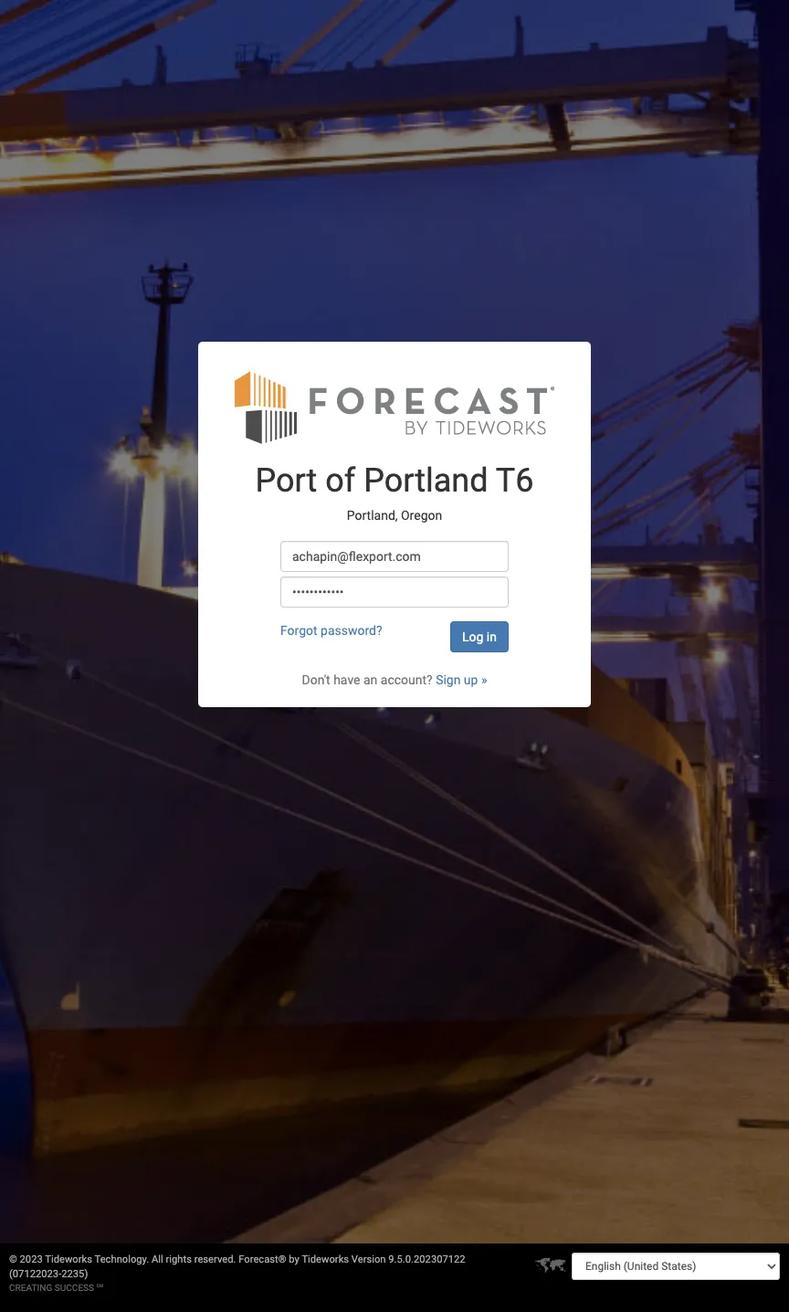 Task type: describe. For each thing, give the bounding box(es) containing it.
have
[[334, 673, 361, 688]]

tideworks for by
[[302, 1254, 349, 1266]]

an
[[364, 673, 378, 688]]

tideworks for 2023
[[45, 1254, 92, 1266]]

creating
[[9, 1283, 52, 1293]]

password?
[[321, 624, 383, 638]]

all
[[152, 1254, 163, 1266]]

log
[[463, 630, 484, 645]]

success
[[55, 1283, 94, 1293]]

»
[[482, 673, 488, 688]]

©
[[9, 1254, 17, 1266]]

version
[[352, 1254, 386, 1266]]

don't have an account? sign up »
[[302, 673, 488, 688]]

9.5.0.202307122
[[389, 1254, 466, 1266]]

Password password field
[[281, 577, 509, 608]]

port
[[256, 462, 318, 500]]

of
[[326, 462, 356, 500]]

forecast® by tideworks image
[[235, 370, 555, 446]]

log in button
[[451, 622, 509, 653]]

port of portland t6 portland, oregon
[[256, 462, 534, 523]]

2235)
[[61, 1269, 88, 1281]]

account?
[[381, 673, 433, 688]]

Email or username text field
[[281, 541, 509, 573]]

rights
[[166, 1254, 192, 1266]]

reserved.
[[194, 1254, 236, 1266]]

up
[[464, 673, 478, 688]]

technology.
[[95, 1254, 149, 1266]]

forgot password? log in
[[281, 624, 497, 645]]



Task type: locate. For each thing, give the bounding box(es) containing it.
tideworks
[[45, 1254, 92, 1266], [302, 1254, 349, 1266]]

tideworks right by
[[302, 1254, 349, 1266]]

portland,
[[347, 508, 398, 523]]

2023
[[20, 1254, 43, 1266]]

tideworks up 2235)
[[45, 1254, 92, 1266]]

forecast® by tideworks version 9.5.0.202307122 (07122023-2235) creating success ℠
[[9, 1254, 466, 1293]]

1 tideworks from the left
[[45, 1254, 92, 1266]]

sign up » link
[[436, 673, 488, 688]]

forecast®
[[239, 1254, 287, 1266]]

by
[[289, 1254, 300, 1266]]

1 horizontal spatial tideworks
[[302, 1254, 349, 1266]]

in
[[487, 630, 497, 645]]

oregon
[[401, 508, 443, 523]]

2 tideworks from the left
[[302, 1254, 349, 1266]]

tideworks inside forecast® by tideworks version 9.5.0.202307122 (07122023-2235) creating success ℠
[[302, 1254, 349, 1266]]

0 horizontal spatial tideworks
[[45, 1254, 92, 1266]]

(07122023-
[[9, 1269, 61, 1281]]

portland
[[364, 462, 489, 500]]

sign
[[436, 673, 461, 688]]

© 2023 tideworks technology. all rights reserved.
[[9, 1254, 239, 1266]]

t6
[[496, 462, 534, 500]]

℠
[[96, 1283, 103, 1293]]

forgot password? link
[[281, 624, 383, 638]]

forgot
[[281, 624, 318, 638]]

don't
[[302, 673, 331, 688]]



Task type: vqa. For each thing, say whether or not it's contained in the screenshot.
We
no



